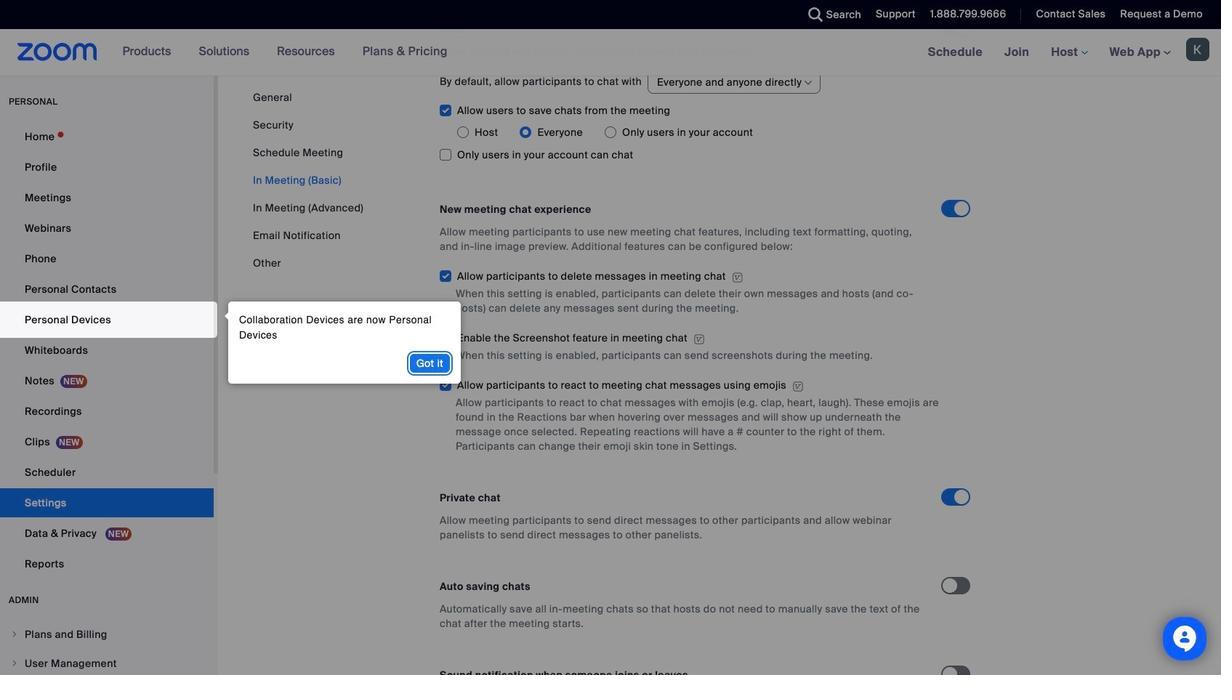 Task type: describe. For each thing, give the bounding box(es) containing it.
product information navigation
[[112, 29, 459, 76]]

meetings navigation
[[917, 29, 1221, 76]]



Task type: locate. For each thing, give the bounding box(es) containing it.
chat with bot image
[[1172, 626, 1198, 656]]

dialog
[[221, 302, 461, 384]]

banner
[[0, 29, 1221, 76]]

menu bar
[[253, 90, 364, 270]]



Task type: vqa. For each thing, say whether or not it's contained in the screenshot.
Chevron Down Small icon
no



